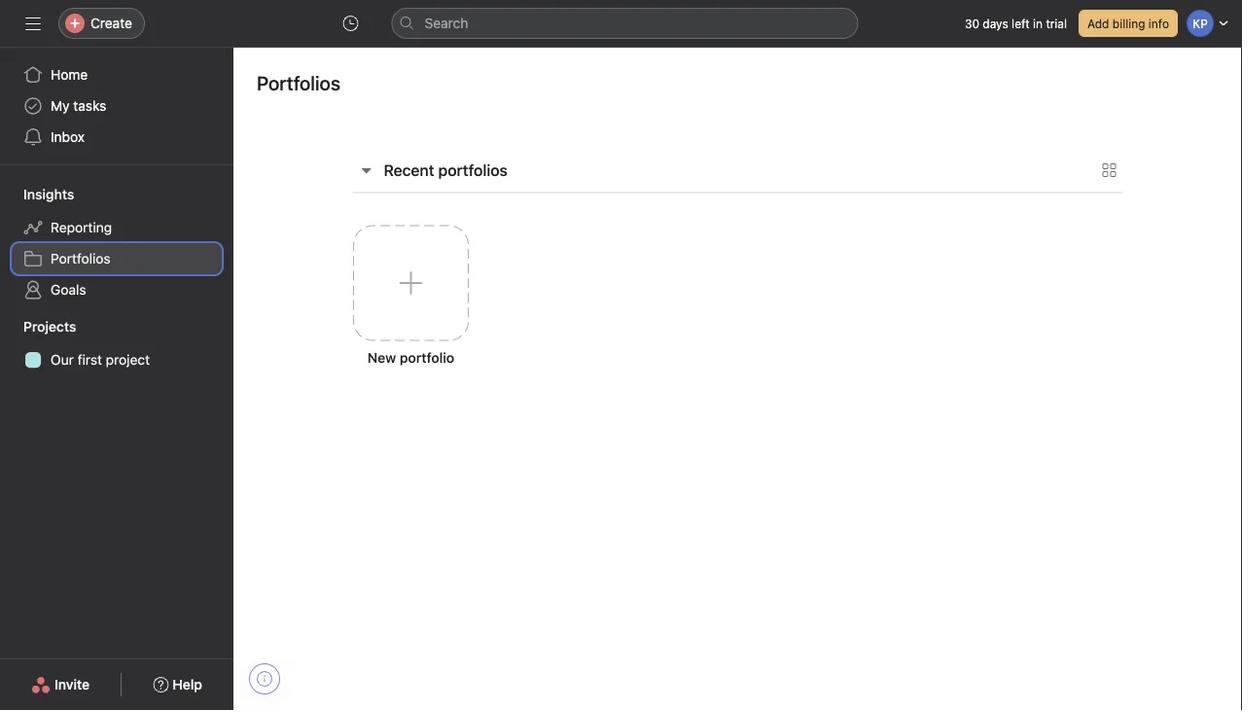 Task type: locate. For each thing, give the bounding box(es) containing it.
my tasks link
[[12, 91, 222, 122]]

goals link
[[12, 274, 222, 306]]

home
[[51, 67, 88, 83]]

projects button
[[0, 315, 76, 339]]

hide sidebar image
[[25, 16, 41, 31]]

invite button
[[19, 668, 102, 703]]

collapse task list for the section recent portfolios image
[[359, 163, 374, 178]]

insights button
[[0, 185, 74, 204]]

create
[[91, 15, 132, 31]]

30
[[965, 17, 980, 30]]

search
[[425, 15, 469, 31]]

history image
[[343, 16, 359, 31]]

recent portfolios
[[384, 161, 508, 180]]

portfolios
[[438, 161, 508, 180]]

help button
[[140, 668, 215, 703]]

search list box
[[392, 8, 859, 39]]

portfolios link
[[12, 243, 222, 274]]

new portfolio
[[368, 350, 455, 366]]

0 horizontal spatial portfolios
[[51, 251, 111, 267]]

invite
[[55, 677, 90, 693]]

1 vertical spatial portfolios
[[51, 251, 111, 267]]

add billing info button
[[1079, 10, 1179, 37]]

1 horizontal spatial portfolios
[[257, 71, 341, 94]]

reporting
[[51, 219, 112, 236]]

create button
[[58, 8, 145, 39]]

left
[[1012, 17, 1030, 30]]

portfolios inside "insights" element
[[51, 251, 111, 267]]

add billing info
[[1088, 17, 1170, 30]]

portfolios
[[257, 71, 341, 94], [51, 251, 111, 267]]

days
[[983, 17, 1009, 30]]

30 days left in trial
[[965, 17, 1068, 30]]

inbox
[[51, 129, 85, 145]]



Task type: vqa. For each thing, say whether or not it's contained in the screenshot.
Mark complete icon
no



Task type: describe. For each thing, give the bounding box(es) containing it.
new
[[368, 350, 396, 366]]

first
[[78, 352, 102, 368]]

info
[[1149, 17, 1170, 30]]

reporting link
[[12, 212, 222, 243]]

portfolio
[[400, 350, 455, 366]]

global element
[[0, 48, 234, 164]]

my tasks
[[51, 98, 106, 114]]

recent
[[384, 161, 435, 180]]

billing
[[1113, 17, 1146, 30]]

goals
[[51, 282, 86, 298]]

add
[[1088, 17, 1110, 30]]

inbox link
[[12, 122, 222, 153]]

help
[[173, 677, 202, 693]]

trial
[[1047, 17, 1068, 30]]

our first project link
[[12, 345, 222, 376]]

0 vertical spatial portfolios
[[257, 71, 341, 94]]

projects
[[23, 319, 76, 335]]

projects element
[[0, 309, 234, 380]]

insights element
[[0, 177, 234, 309]]

my
[[51, 98, 70, 114]]

search button
[[392, 8, 859, 39]]

home link
[[12, 59, 222, 91]]

our first project
[[51, 352, 150, 368]]

insights
[[23, 186, 74, 202]]

new portfolio button
[[337, 209, 485, 429]]

tasks
[[73, 98, 106, 114]]

our
[[51, 352, 74, 368]]

in
[[1034, 17, 1043, 30]]

view as list image
[[1102, 163, 1118, 178]]

project
[[106, 352, 150, 368]]



